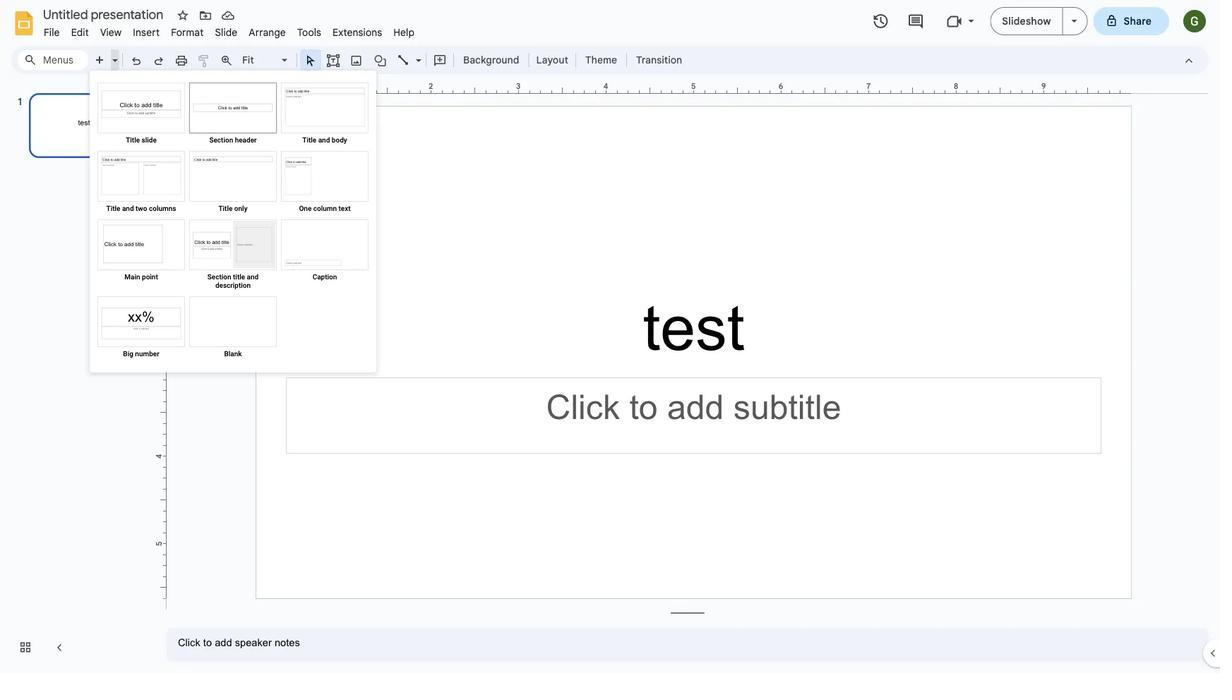 Task type: locate. For each thing, give the bounding box(es) containing it.
shape image
[[373, 50, 389, 70]]

menu bar banner
[[0, 0, 1221, 674]]

row containing big number
[[95, 295, 371, 363]]

Star checkbox
[[173, 6, 193, 25]]

1 vertical spatial and
[[122, 204, 134, 213]]

layout
[[537, 54, 569, 66]]

and for two
[[122, 204, 134, 213]]

3 row from the top
[[95, 218, 371, 295]]

transition
[[637, 54, 683, 66]]

row down description
[[95, 295, 371, 363]]

application containing slideshow
[[0, 0, 1221, 674]]

arrange menu item
[[243, 24, 292, 41]]

format menu item
[[165, 24, 209, 41]]

header
[[235, 136, 257, 144]]

0 horizontal spatial and
[[122, 204, 134, 213]]

row down zoom text field
[[95, 81, 371, 149]]

section header
[[209, 136, 257, 144]]

insert menu item
[[127, 24, 165, 41]]

slide menu item
[[209, 24, 243, 41]]

row down section header
[[95, 149, 371, 218]]

share
[[1124, 15, 1152, 27]]

section for section title and description
[[208, 273, 231, 281]]

section inside section title and description
[[208, 273, 231, 281]]

and inside section title and description
[[247, 273, 259, 281]]

view menu item
[[95, 24, 127, 41]]

insert
[[133, 26, 160, 39]]

1 row from the top
[[95, 81, 371, 149]]

section left header
[[209, 136, 233, 144]]

row
[[95, 81, 371, 149], [95, 149, 371, 218], [95, 218, 371, 295], [95, 295, 371, 363]]

and left two
[[122, 204, 134, 213]]

extensions menu item
[[327, 24, 388, 41]]

arrange
[[249, 26, 286, 39]]

0 vertical spatial section
[[209, 136, 233, 144]]

title left two
[[106, 204, 120, 213]]

and left body
[[318, 136, 330, 144]]

4 row from the top
[[95, 295, 371, 363]]

menu bar
[[38, 18, 420, 42]]

row down title only
[[95, 218, 371, 295]]

title for title slide
[[126, 136, 140, 144]]

background button
[[457, 49, 526, 71]]

and for body
[[318, 136, 330, 144]]

tools menu item
[[292, 24, 327, 41]]

row containing main point
[[95, 218, 371, 295]]

file menu item
[[38, 24, 65, 41]]

main toolbar
[[88, 49, 690, 71]]

big
[[123, 350, 133, 358]]

theme
[[586, 54, 618, 66]]

title for title and two columns
[[106, 204, 120, 213]]

title
[[126, 136, 140, 144], [303, 136, 317, 144], [106, 204, 120, 213], [219, 204, 233, 213]]

column
[[313, 204, 337, 213]]

1 vertical spatial section
[[208, 273, 231, 281]]

title only
[[219, 204, 248, 213]]

columns
[[149, 204, 176, 213]]

and
[[318, 136, 330, 144], [122, 204, 134, 213], [247, 273, 259, 281]]

application
[[0, 0, 1221, 674]]

1 horizontal spatial and
[[247, 273, 259, 281]]

body
[[332, 136, 347, 144]]

edit
[[71, 26, 89, 39]]

title left only
[[219, 204, 233, 213]]

slide
[[142, 136, 157, 144]]

background
[[463, 54, 520, 66]]

title left body
[[303, 136, 317, 144]]

2 horizontal spatial and
[[318, 136, 330, 144]]

navigation
[[0, 80, 155, 674]]

section left title
[[208, 273, 231, 281]]

only
[[234, 204, 248, 213]]

0 vertical spatial and
[[318, 136, 330, 144]]

format
[[171, 26, 204, 39]]

Zoom field
[[238, 50, 294, 71]]

extensions
[[333, 26, 382, 39]]

point
[[142, 273, 158, 281]]

Menus field
[[18, 50, 88, 70]]

title left slide
[[126, 136, 140, 144]]

and right title
[[247, 273, 259, 281]]

menu bar containing file
[[38, 18, 420, 42]]

Zoom text field
[[240, 50, 280, 70]]

section
[[209, 136, 233, 144], [208, 273, 231, 281]]

presentation options image
[[1072, 20, 1078, 23]]

one column text
[[299, 204, 351, 213]]

title
[[233, 273, 245, 281]]

transition button
[[630, 49, 689, 71]]

2 vertical spatial and
[[247, 273, 259, 281]]

2 row from the top
[[95, 149, 371, 218]]



Task type: describe. For each thing, give the bounding box(es) containing it.
help menu item
[[388, 24, 420, 41]]

title and body
[[303, 136, 347, 144]]

slideshow button
[[991, 7, 1064, 35]]

edit menu item
[[65, 24, 95, 41]]

slide
[[215, 26, 238, 39]]

file
[[44, 26, 60, 39]]

theme button
[[579, 49, 624, 71]]

layout button
[[532, 49, 573, 71]]

blank
[[224, 350, 242, 358]]

section for section header
[[209, 136, 233, 144]]

row containing title slide
[[95, 81, 371, 149]]

description
[[215, 281, 251, 290]]

caption
[[313, 273, 337, 281]]

one
[[299, 204, 312, 213]]

number
[[135, 350, 159, 358]]

share button
[[1094, 7, 1170, 35]]

main
[[124, 273, 140, 281]]

text
[[339, 204, 351, 213]]

two
[[136, 204, 147, 213]]

tools
[[297, 26, 322, 39]]

Rename text field
[[38, 6, 172, 23]]

main point
[[124, 273, 158, 281]]

slideshow
[[1003, 15, 1052, 27]]

title for title and body
[[303, 136, 317, 144]]

big number
[[123, 350, 159, 358]]

section title and description
[[208, 273, 259, 290]]

menu bar inside the menu bar banner
[[38, 18, 420, 42]]

title for title only
[[219, 204, 233, 213]]

title slide
[[126, 136, 157, 144]]

insert image image
[[349, 50, 365, 70]]

help
[[394, 26, 415, 39]]

view
[[100, 26, 122, 39]]

title and two columns
[[106, 204, 176, 213]]

row containing title and two columns
[[95, 149, 371, 218]]



Task type: vqa. For each thing, say whether or not it's contained in the screenshot.
fourth "row" from the bottom of the application containing Slideshow
yes



